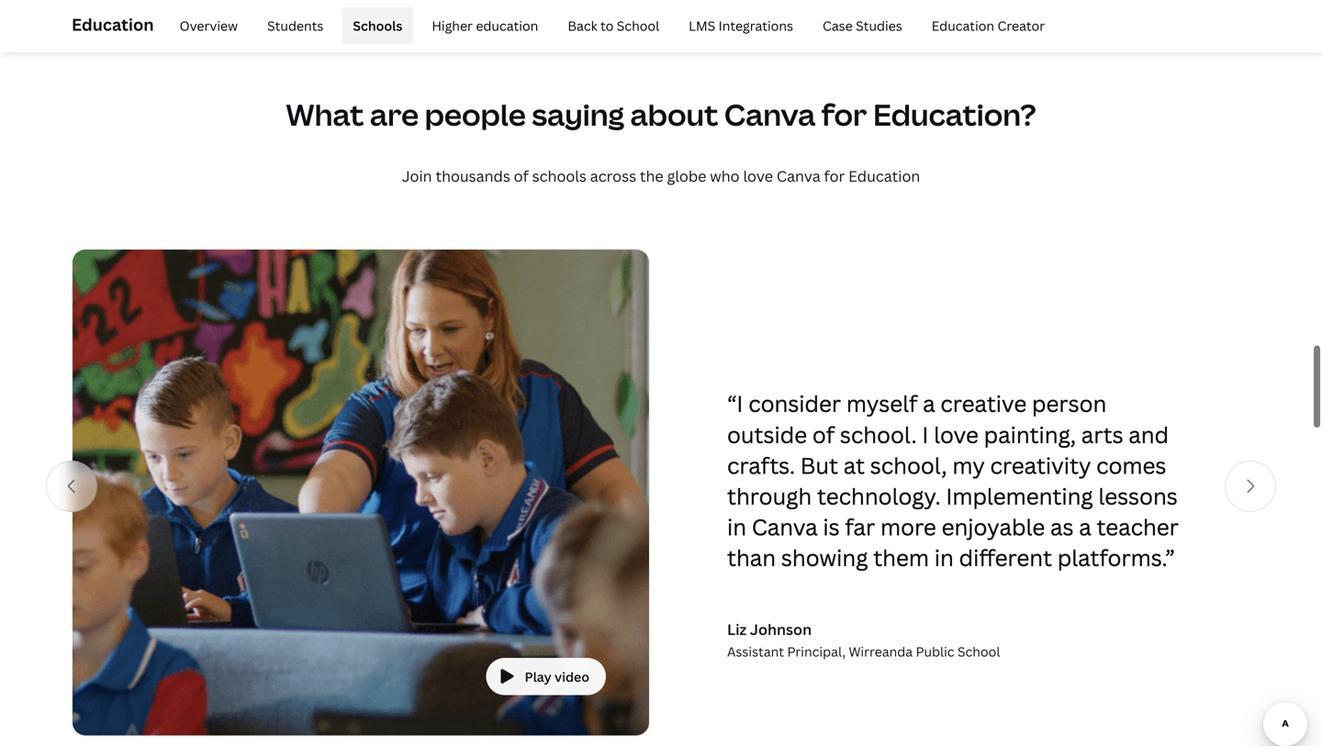 Task type: locate. For each thing, give the bounding box(es) containing it.
1 vertical spatial in
[[935, 543, 954, 573]]

"i consider myself a creative person outside of school. i love painting, arts and crafts. but at school, my creativity comes through technology. implementing lessons in canva is far more enjoyable as a teacher than showing them in different platforms."
[[727, 389, 1179, 573]]

education creator
[[932, 17, 1045, 34]]

"i
[[727, 389, 743, 419]]

in right "them"
[[935, 543, 954, 573]]

painting,
[[984, 420, 1076, 450]]

join
[[402, 166, 432, 186]]

2 vertical spatial canva
[[752, 513, 818, 542]]

1 horizontal spatial a
[[1079, 513, 1092, 542]]

higher education link
[[421, 7, 549, 44]]

0 vertical spatial of
[[514, 166, 529, 186]]

of inside the "i consider myself a creative person outside of school. i love painting, arts and crafts. but at school, my creativity comes through technology. implementing lessons in canva is far more enjoyable as a teacher than showing them in different platforms."
[[813, 420, 835, 450]]

menu bar
[[161, 7, 1056, 44]]

what
[[286, 95, 364, 135]]

school.
[[840, 420, 917, 450]]

platforms."
[[1058, 543, 1175, 573]]

canva down through
[[752, 513, 818, 542]]

higher education
[[432, 17, 538, 34]]

implementing
[[946, 482, 1093, 512]]

liz johnson assistant principal, wirreanda public school
[[727, 620, 1000, 661]]

a right as
[[1079, 513, 1092, 542]]

0 horizontal spatial a
[[923, 389, 935, 419]]

canva right "who"
[[777, 166, 821, 186]]

0 horizontal spatial love
[[743, 166, 773, 186]]

at
[[844, 451, 865, 481]]

school right public
[[958, 643, 1000, 661]]

school,
[[870, 451, 947, 481]]

overview
[[180, 17, 238, 34]]

0 vertical spatial love
[[743, 166, 773, 186]]

technology.
[[817, 482, 941, 512]]

love right "who"
[[743, 166, 773, 186]]

of up but
[[813, 420, 835, 450]]

is
[[823, 513, 840, 542]]

0 vertical spatial school
[[617, 17, 660, 34]]

in
[[727, 513, 747, 542], [935, 543, 954, 573]]

join thousands of schools across the globe who love canva for education
[[402, 166, 920, 186]]

thousands
[[436, 166, 510, 186]]

1 vertical spatial school
[[958, 643, 1000, 661]]

0 horizontal spatial education
[[72, 13, 154, 36]]

myself
[[847, 389, 918, 419]]

far
[[845, 513, 875, 542]]

johnson
[[750, 620, 812, 639]]

0 vertical spatial a
[[923, 389, 935, 419]]

about
[[630, 95, 718, 135]]

0 vertical spatial in
[[727, 513, 747, 542]]

1 horizontal spatial of
[[813, 420, 835, 450]]

in up than
[[727, 513, 747, 542]]

1 horizontal spatial in
[[935, 543, 954, 573]]

canva up "who"
[[724, 95, 816, 135]]

1 horizontal spatial love
[[934, 420, 979, 450]]

saying
[[532, 95, 624, 135]]

a
[[923, 389, 935, 419], [1079, 513, 1092, 542]]

1 horizontal spatial school
[[958, 643, 1000, 661]]

education for education
[[72, 13, 154, 36]]

school
[[617, 17, 660, 34], [958, 643, 1000, 661]]

1 horizontal spatial education
[[849, 166, 920, 186]]

are
[[370, 95, 419, 135]]

and
[[1129, 420, 1169, 450]]

crafts.
[[727, 451, 795, 481]]

schools link
[[342, 7, 414, 44]]

1 vertical spatial love
[[934, 420, 979, 450]]

school right to
[[617, 17, 660, 34]]

than
[[727, 543, 776, 573]]

canva
[[724, 95, 816, 135], [777, 166, 821, 186], [752, 513, 818, 542]]

more
[[881, 513, 937, 542]]

education
[[72, 13, 154, 36], [932, 17, 995, 34], [849, 166, 920, 186]]

assistant
[[727, 643, 784, 661]]

schools
[[532, 166, 587, 186]]

1 vertical spatial canva
[[777, 166, 821, 186]]

the
[[640, 166, 664, 186]]

love right i
[[934, 420, 979, 450]]

what are people saying about canva for education?
[[286, 95, 1036, 135]]

1 vertical spatial of
[[813, 420, 835, 450]]

0 horizontal spatial in
[[727, 513, 747, 542]]

love
[[743, 166, 773, 186], [934, 420, 979, 450]]

a up i
[[923, 389, 935, 419]]

different
[[959, 543, 1052, 573]]

2 horizontal spatial education
[[932, 17, 995, 34]]

1 vertical spatial a
[[1079, 513, 1092, 542]]

creativity
[[990, 451, 1091, 481]]

of left schools
[[514, 166, 529, 186]]

of
[[514, 166, 529, 186], [813, 420, 835, 450]]

for
[[822, 95, 867, 135], [824, 166, 845, 186]]



Task type: vqa. For each thing, say whether or not it's contained in the screenshot.
are
yes



Task type: describe. For each thing, give the bounding box(es) containing it.
my
[[953, 451, 985, 481]]

love inside the "i consider myself a creative person outside of school. i love painting, arts and crafts. but at school, my creativity comes through technology. implementing lessons in canva is far more enjoyable as a teacher than showing them in different platforms."
[[934, 420, 979, 450]]

0 vertical spatial for
[[822, 95, 867, 135]]

public
[[916, 643, 955, 661]]

school inside liz johnson assistant principal, wirreanda public school
[[958, 643, 1000, 661]]

i
[[922, 420, 929, 450]]

people
[[425, 95, 526, 135]]

0 vertical spatial canva
[[724, 95, 816, 135]]

person
[[1032, 389, 1107, 419]]

through
[[727, 482, 812, 512]]

back
[[568, 17, 597, 34]]

showing
[[781, 543, 868, 573]]

creator
[[998, 17, 1045, 34]]

menu bar containing overview
[[161, 7, 1056, 44]]

education?
[[873, 95, 1036, 135]]

0 horizontal spatial of
[[514, 166, 529, 186]]

education
[[476, 17, 538, 34]]

outside
[[727, 420, 807, 450]]

them
[[874, 543, 929, 573]]

studies
[[856, 17, 903, 34]]

lms
[[689, 17, 716, 34]]

lms integrations link
[[678, 7, 804, 44]]

higher
[[432, 17, 473, 34]]

lessons
[[1099, 482, 1178, 512]]

principal,
[[787, 643, 846, 661]]

to
[[601, 17, 614, 34]]

canva inside the "i consider myself a creative person outside of school. i love painting, arts and crafts. but at school, my creativity comes through technology. implementing lessons in canva is far more enjoyable as a teacher than showing them in different platforms."
[[752, 513, 818, 542]]

teacher
[[1097, 513, 1179, 542]]

0 horizontal spatial school
[[617, 17, 660, 34]]

schools
[[353, 17, 403, 34]]

wirreanda
[[849, 643, 913, 661]]

creative
[[941, 389, 1027, 419]]

comes
[[1097, 451, 1167, 481]]

integrations
[[719, 17, 793, 34]]

lms integrations
[[689, 17, 793, 34]]

education creator link
[[921, 7, 1056, 44]]

students link
[[256, 7, 335, 44]]

wirreanda public school teacher working with students using canva image
[[72, 248, 650, 738]]

globe
[[667, 166, 707, 186]]

across
[[590, 166, 636, 186]]

arts
[[1082, 420, 1124, 450]]

overview link
[[169, 7, 249, 44]]

case
[[823, 17, 853, 34]]

1 vertical spatial for
[[824, 166, 845, 186]]

education for education creator
[[932, 17, 995, 34]]

as
[[1051, 513, 1074, 542]]

case studies
[[823, 17, 903, 34]]

students
[[267, 17, 324, 34]]

back to school link
[[557, 7, 671, 44]]

liz
[[727, 620, 747, 639]]

enjoyable
[[942, 513, 1045, 542]]

case studies link
[[812, 7, 914, 44]]

consider
[[749, 389, 841, 419]]

but
[[801, 451, 838, 481]]

who
[[710, 166, 740, 186]]

back to school
[[568, 17, 660, 34]]



